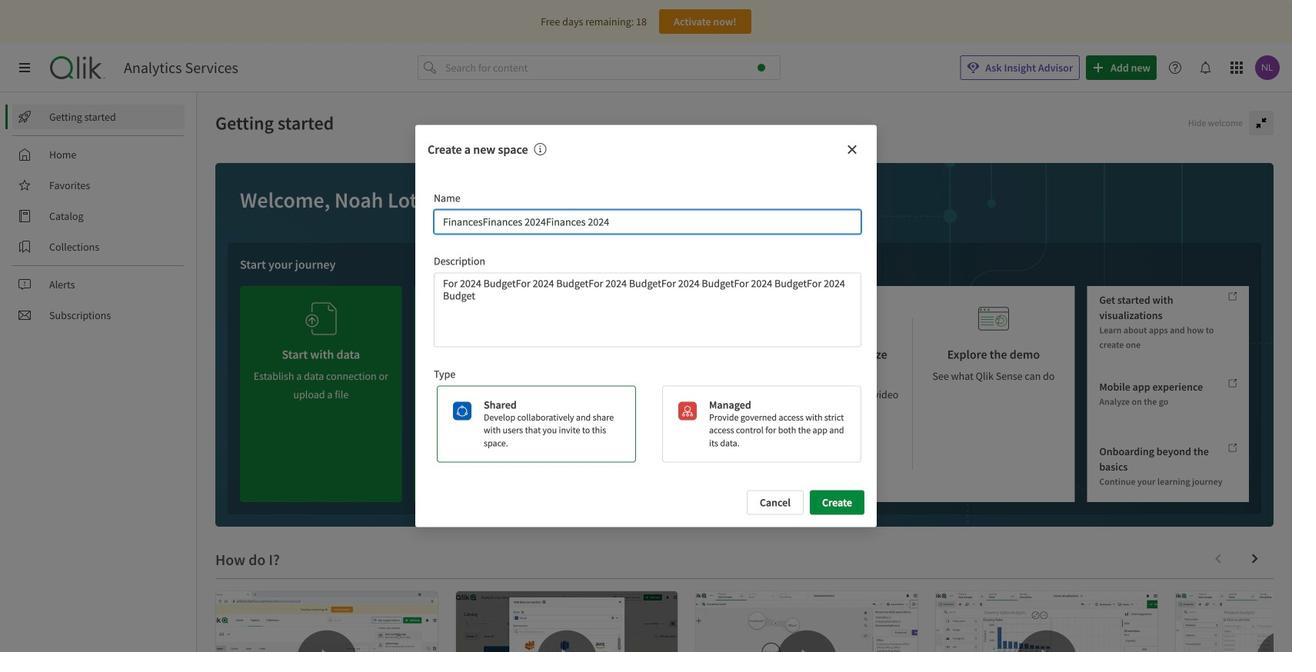 Task type: describe. For each thing, give the bounding box(es) containing it.
analytics services element
[[124, 58, 238, 77]]

navigation pane element
[[0, 98, 196, 334]]

hide welcome image
[[1255, 117, 1267, 129]]

home badge image
[[758, 64, 765, 72]]



Task type: locate. For each thing, give the bounding box(es) containing it.
explore the demo image
[[978, 298, 1009, 339]]

option group
[[431, 386, 861, 463]]

invite users image
[[480, 292, 511, 333]]

close image
[[846, 143, 858, 156]]

None text field
[[434, 209, 861, 234], [434, 272, 861, 347], [434, 209, 861, 234], [434, 272, 861, 347]]

close sidebar menu image
[[18, 62, 31, 74]]

main content
[[197, 92, 1292, 652]]

dialog
[[415, 125, 877, 527]]



